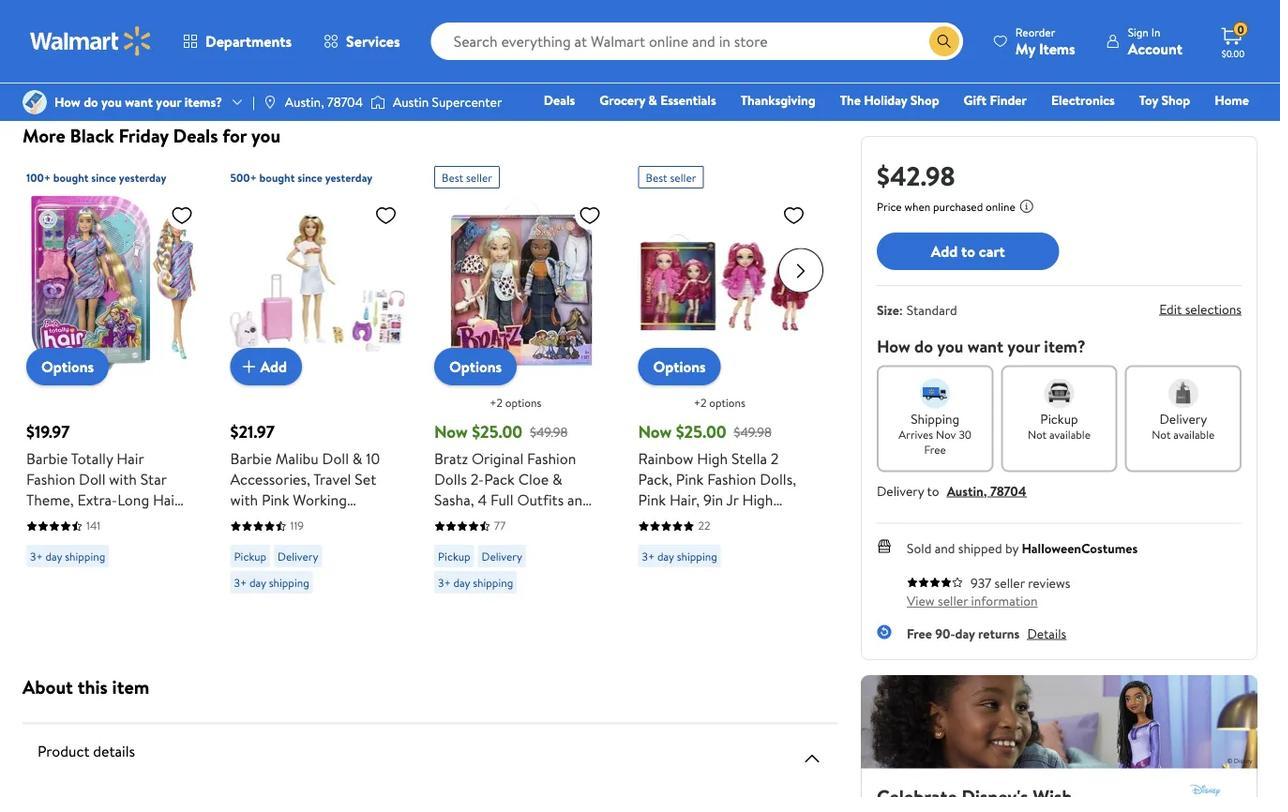 Task type: vqa. For each thing, say whether or not it's contained in the screenshot.
81 related to $ 81 60
no



Task type: describe. For each thing, give the bounding box(es) containing it.
stella
[[732, 448, 767, 469]]

edit
[[1160, 299, 1182, 318]]

12 inside now $25.00 $49.98 bratz original fashion dolls 2-pack cloe & sasha, 4 full outfits and accessories (assembled product height: 12 inches)
[[542, 530, 555, 551]]

sign in to add to favorites list, rainbow high stella 2 pack, pink fashion dolls, pink hair, 9in jr high dolls, walmart exclusive image
[[783, 203, 805, 227]]

toy
[[1140, 91, 1159, 109]]

more black friday deals for you
[[23, 122, 281, 148]]

essentials
[[661, 91, 716, 109]]

day down view seller information
[[955, 624, 975, 643]]

exclusive
[[736, 510, 796, 530]]

delivery down 77
[[482, 548, 522, 564]]

selections
[[1185, 299, 1242, 318]]

halloweencostumes
[[1022, 539, 1138, 558]]

account
[[1128, 38, 1183, 59]]

$21.97
[[230, 420, 275, 443]]

with inside the $21.97 barbie malibu doll & 10 accessories, travel set with pink working suitcase, blonde fashion doll
[[230, 489, 258, 510]]

$0.00
[[1222, 47, 1245, 60]]

want for item?
[[968, 334, 1004, 358]]

product group containing $21.97
[[230, 158, 405, 601]]

finder
[[990, 91, 1027, 109]]

one debit link
[[1097, 116, 1178, 136]]

$19.97 barbie totally hair fashion doll with star theme, extra-long hair & 15 styling accessories (assembled product height: 12 in)
[[26, 420, 181, 572]]

options for now $25.00 $49.98 rainbow high stella 2 pack, pink fashion dolls, pink hair, 9in jr high dolls, walmart exclusive
[[709, 394, 746, 410]]

0 horizontal spatial high
[[697, 448, 728, 469]]

options inside product group
[[41, 356, 94, 377]]

size
[[877, 301, 899, 319]]

22
[[698, 517, 710, 533]]

10
[[366, 448, 380, 469]]

pack
[[484, 469, 515, 489]]

full
[[491, 489, 514, 510]]

supercenter
[[432, 93, 502, 111]]

+2 options for now $25.00 $49.98 rainbow high stella 2 pack, pink fashion dolls, pink hair, 9in jr high dolls, walmart exclusive
[[694, 394, 746, 410]]

2-
[[471, 469, 484, 489]]

30
[[959, 427, 972, 443]]

3+ up grocery & essentials
[[642, 10, 655, 26]]

free inside the shipping arrives nov 30 free
[[924, 442, 946, 458]]

shipping down 22
[[677, 548, 717, 564]]

now for now $25.00 $49.98 rainbow high stella 2 pack, pink fashion dolls, pink hair, 9in jr high dolls, walmart exclusive
[[638, 420, 672, 443]]

+2 for now $25.00 $49.98 rainbow high stella 2 pack, pink fashion dolls, pink hair, 9in jr high dolls, walmart exclusive
[[694, 394, 707, 410]]

delivery to austin, 78704
[[877, 482, 1027, 500]]

about this item
[[23, 674, 149, 700]]

sign
[[1128, 24, 1149, 40]]

doll inside $19.97 barbie totally hair fashion doll with star theme, extra-long hair & 15 styling accessories (assembled product height: 12 in)
[[79, 469, 106, 489]]

3+ down suitcase,
[[234, 574, 247, 590]]

long
[[117, 489, 149, 510]]

937
[[971, 574, 992, 592]]

hair,
[[670, 489, 700, 510]]

your for item?
[[1008, 334, 1040, 358]]

seller down supercenter
[[466, 169, 492, 185]]

best seller for now $25.00 $49.98 bratz original fashion dolls 2-pack cloe & sasha, 4 full outfits and accessories (assembled product height: 12 inches)
[[442, 169, 492, 185]]

jr
[[727, 489, 739, 510]]

|
[[252, 93, 255, 111]]

delivery not available
[[1152, 409, 1215, 443]]

pack,
[[638, 469, 673, 489]]

since for $21.97
[[298, 169, 322, 185]]

$49.98 for now $25.00 $49.98 bratz original fashion dolls 2-pack cloe & sasha, 4 full outfits and accessories (assembled product height: 12 inches)
[[530, 422, 568, 441]]

options link inside product group
[[26, 348, 109, 385]]

information
[[971, 592, 1038, 610]]

registry
[[1033, 117, 1081, 136]]

product details image
[[801, 747, 824, 770]]

+2 options for now $25.00 $49.98 bratz original fashion dolls 2-pack cloe & sasha, 4 full outfits and accessories (assembled product height: 12 inches)
[[490, 394, 542, 410]]

rainbow high stella 2 pack, pink fashion dolls, pink hair, 9in jr high dolls, walmart exclusive image
[[638, 196, 813, 370]]

3+ day shipping down '119'
[[234, 574, 309, 590]]

intent image for delivery image
[[1169, 379, 1199, 409]]

outfits
[[517, 489, 564, 510]]

view
[[907, 592, 935, 610]]

more
[[23, 122, 65, 148]]

electronics link
[[1043, 90, 1124, 110]]

day down suitcase,
[[250, 574, 266, 590]]

by
[[1006, 539, 1019, 558]]

product group containing $19.97
[[26, 158, 201, 601]]

shop inside toy shop link
[[1162, 91, 1191, 109]]

austin, 78704 button
[[947, 482, 1027, 500]]

1 vertical spatial austin,
[[947, 482, 987, 500]]

fashion inside $19.97 barbie totally hair fashion doll with star theme, extra-long hair & 15 styling accessories (assembled product height: 12 in)
[[26, 469, 75, 489]]

this
[[78, 674, 108, 700]]

height: inside now $25.00 $49.98 bratz original fashion dolls 2-pack cloe & sasha, 4 full outfits and accessories (assembled product height: 12 inches)
[[490, 530, 538, 551]]

2 horizontal spatial pink
[[676, 469, 704, 489]]

home fashion
[[966, 91, 1249, 136]]

online
[[986, 199, 1016, 215]]

reorder my items
[[1016, 24, 1076, 59]]

3+ day shipping down 22
[[642, 548, 717, 564]]

bratz original fashion dolls 2-pack cloe & sasha, 4 full outfits and accessories (assembled product height: 12 inches) image
[[434, 196, 609, 370]]

one debit
[[1106, 117, 1169, 136]]

debit
[[1137, 117, 1169, 136]]

77
[[494, 517, 506, 533]]

friday
[[119, 122, 169, 148]]

shipping down '119'
[[269, 574, 309, 590]]

fashion inside the $21.97 barbie malibu doll & 10 accessories, travel set with pink working suitcase, blonde fashion doll
[[340, 510, 389, 530]]

departments button
[[167, 19, 308, 64]]

3+ day shipping up essentials
[[642, 10, 717, 26]]

registry link
[[1025, 116, 1090, 136]]

cloe
[[518, 469, 549, 489]]

fashion inside the home fashion
[[966, 117, 1009, 136]]

options for now $25.00 $49.98 bratz original fashion dolls 2-pack cloe & sasha, 4 full outfits and accessories (assembled product height: 12 inches)
[[505, 394, 542, 410]]

blonde
[[291, 510, 336, 530]]

add for add to cart
[[931, 241, 958, 262]]

0 horizontal spatial product
[[38, 741, 90, 761]]

now $25.00 $49.98 rainbow high stella 2 pack, pink fashion dolls, pink hair, 9in jr high dolls, walmart exclusive
[[638, 420, 796, 530]]

& inside grocery & essentials link
[[649, 91, 657, 109]]

totally
[[71, 448, 113, 469]]

walmart+ link
[[1185, 116, 1258, 136]]

black
[[70, 122, 114, 148]]

you for how do you want your item?
[[937, 334, 964, 358]]

walmart+
[[1194, 117, 1249, 136]]

not for pickup
[[1028, 427, 1047, 443]]

day up grocery & essentials
[[658, 10, 674, 26]]

seller right 937
[[995, 574, 1025, 592]]

dolls
[[434, 469, 467, 489]]

0 vertical spatial 78704
[[327, 93, 363, 111]]

Walmart Site-Wide search field
[[431, 23, 963, 60]]

legal information image
[[1019, 199, 1034, 214]]

pickup not available
[[1028, 409, 1091, 443]]

purchased
[[933, 199, 983, 215]]

size : standard
[[877, 301, 957, 319]]

sign in to add to favorites list, bratz original fashion dolls 2-pack cloe & sasha, 4 full outfits and accessories (assembled product height: 12 inches) image
[[579, 203, 601, 227]]

with inside $19.97 barbie totally hair fashion doll with star theme, extra-long hair & 15 styling accessories (assembled product height: 12 in)
[[109, 469, 137, 489]]

1 vertical spatial high
[[742, 489, 773, 510]]

walmart image
[[30, 26, 152, 56]]

1 horizontal spatial deals
[[544, 91, 575, 109]]

937 seller reviews
[[971, 574, 1071, 592]]

2 horizontal spatial doll
[[322, 448, 349, 469]]

how do you want your item?
[[877, 334, 1086, 358]]

shipping
[[911, 409, 960, 428]]

to for delivery
[[927, 482, 940, 500]]

gift finder link
[[955, 90, 1036, 110]]

toy shop
[[1140, 91, 1191, 109]]

shipping down 141
[[65, 548, 105, 564]]

day down inches)
[[454, 574, 470, 590]]

how for how do you want your item?
[[877, 334, 911, 358]]

seller down essentials
[[670, 169, 696, 185]]

1 vertical spatial dolls,
[[638, 510, 675, 530]]

grocery
[[600, 91, 645, 109]]

edit selections
[[1160, 299, 1242, 318]]

0 horizontal spatial deals
[[173, 122, 218, 148]]

delivery inside product group
[[278, 548, 318, 564]]

delivery inside delivery not available
[[1160, 409, 1207, 428]]

product inside now $25.00 $49.98 bratz original fashion dolls 2-pack cloe & sasha, 4 full outfits and accessories (assembled product height: 12 inches)
[[434, 530, 486, 551]]

austin
[[393, 93, 429, 111]]

and inside now $25.00 $49.98 bratz original fashion dolls 2-pack cloe & sasha, 4 full outfits and accessories (assembled product height: 12 inches)
[[567, 489, 591, 510]]

view seller information
[[907, 592, 1038, 610]]

shop inside the holiday shop link
[[911, 91, 940, 109]]

shipping up essentials
[[677, 10, 717, 26]]

accessories inside $19.97 barbie totally hair fashion doll with star theme, extra-long hair & 15 styling accessories (assembled product height: 12 in)
[[104, 510, 181, 530]]

sign in account
[[1128, 24, 1183, 59]]

reorder
[[1016, 24, 1056, 40]]

items?
[[185, 93, 222, 111]]



Task type: locate. For each thing, give the bounding box(es) containing it.
12 inside $19.97 barbie totally hair fashion doll with star theme, extra-long hair & 15 styling accessories (assembled product height: 12 in)
[[78, 551, 91, 572]]

options up stella
[[709, 394, 746, 410]]

bought right 100+
[[53, 169, 89, 185]]

1 vertical spatial you
[[251, 122, 281, 148]]

3.9872 stars out of 5, based on 937 seller reviews element
[[907, 576, 963, 588]]

malibu
[[276, 448, 319, 469]]

inches)
[[434, 551, 480, 572]]

height: down 15
[[26, 551, 75, 572]]

doll left '119'
[[230, 530, 257, 551]]

1 barbie from the left
[[26, 448, 68, 469]]

best seller for now $25.00 $49.98 rainbow high stella 2 pack, pink fashion dolls, pink hair, 9in jr high dolls, walmart exclusive
[[646, 169, 696, 185]]

how do you want your items?
[[54, 93, 222, 111]]

2 +2 from the left
[[694, 394, 707, 410]]

0 vertical spatial do
[[84, 93, 98, 111]]

90-
[[935, 624, 956, 643]]

2 accessories from the left
[[434, 510, 511, 530]]

home
[[1215, 91, 1249, 109]]

100+ bought since yesterday
[[26, 169, 166, 185]]

0 horizontal spatial $49.98
[[530, 422, 568, 441]]

0 horizontal spatial to
[[927, 482, 940, 500]]

add inside "add to cart" button
[[931, 241, 958, 262]]

pink
[[676, 469, 704, 489], [262, 489, 289, 510], [638, 489, 666, 510]]

 image
[[23, 90, 47, 114], [370, 93, 386, 112], [262, 95, 278, 110]]

0 vertical spatial high
[[697, 448, 728, 469]]

fashion
[[966, 117, 1009, 136], [527, 448, 576, 469], [26, 469, 75, 489], [707, 469, 756, 489], [340, 510, 389, 530]]

add to cart image
[[238, 355, 260, 378]]

1 bought from the left
[[53, 169, 89, 185]]

now $25.00 $49.98 bratz original fashion dolls 2-pack cloe & sasha, 4 full outfits and accessories (assembled product height: 12 inches)
[[434, 420, 591, 572]]

do for how do you want your items?
[[84, 93, 98, 111]]

barbie inside $19.97 barbie totally hair fashion doll with star theme, extra-long hair & 15 styling accessories (assembled product height: 12 in)
[[26, 448, 68, 469]]

fashion down set
[[340, 510, 389, 530]]

add button
[[230, 348, 302, 385]]

0 vertical spatial austin,
[[285, 93, 324, 111]]

1 $49.98 from the left
[[530, 422, 568, 441]]

0 horizontal spatial pink
[[262, 489, 289, 510]]

best down grocery & essentials
[[646, 169, 668, 185]]

hair
[[117, 448, 144, 469], [153, 489, 180, 510]]

pink inside the $21.97 barbie malibu doll & 10 accessories, travel set with pink working suitcase, blonde fashion doll
[[262, 489, 289, 510]]

barbie for $21.97
[[230, 448, 272, 469]]

1 horizontal spatial dolls,
[[760, 469, 796, 489]]

1 horizontal spatial want
[[968, 334, 1004, 358]]

$25.00 for now $25.00 $49.98 rainbow high stella 2 pack, pink fashion dolls, pink hair, 9in jr high dolls, walmart exclusive
[[676, 420, 727, 443]]

working
[[293, 489, 347, 510]]

deals link
[[535, 90, 584, 110]]

$25.00
[[472, 420, 523, 443], [676, 420, 727, 443]]

how for how do you want your items?
[[54, 93, 80, 111]]

day
[[658, 10, 674, 26], [45, 548, 62, 564], [658, 548, 674, 564], [250, 574, 266, 590], [454, 574, 470, 590], [955, 624, 975, 643]]

travel
[[313, 469, 351, 489]]

free 90-day returns details
[[907, 624, 1067, 643]]

delivery down '119'
[[278, 548, 318, 564]]

barbie totally hair fashion doll with star theme, extra-long hair & 15 styling accessories (assembled product height: 12 in) image
[[26, 196, 201, 370]]

yesterday for $21.97
[[325, 169, 373, 185]]

home link
[[1207, 90, 1258, 110]]

1 vertical spatial how
[[877, 334, 911, 358]]

0 horizontal spatial austin,
[[285, 93, 324, 111]]

1 vertical spatial your
[[1008, 334, 1040, 358]]

now for now $25.00 $49.98 bratz original fashion dolls 2-pack cloe & sasha, 4 full outfits and accessories (assembled product height: 12 inches)
[[434, 420, 468, 443]]

0 vertical spatial you
[[101, 93, 122, 111]]

day down 15
[[45, 548, 62, 564]]

best for now $25.00 $49.98 rainbow high stella 2 pack, pink fashion dolls, pink hair, 9in jr high dolls, walmart exclusive
[[646, 169, 668, 185]]

options link for now $25.00 $49.98 bratz original fashion dolls 2-pack cloe & sasha, 4 full outfits and accessories (assembled product height: 12 inches)
[[434, 348, 517, 385]]

3+ day shipping down styling
[[30, 548, 105, 564]]

details
[[93, 741, 135, 761]]

options up original
[[505, 394, 542, 410]]

to inside button
[[962, 241, 976, 262]]

1 horizontal spatial best seller
[[646, 169, 696, 185]]

not inside pickup not available
[[1028, 427, 1047, 443]]

2 yesterday from the left
[[325, 169, 373, 185]]

barbie inside the $21.97 barbie malibu doll & 10 accessories, travel set with pink working suitcase, blonde fashion doll
[[230, 448, 272, 469]]

1 horizontal spatial your
[[1008, 334, 1040, 358]]

electronics
[[1051, 91, 1115, 109]]

product
[[105, 530, 157, 551], [434, 530, 486, 551], [38, 741, 90, 761]]

1 horizontal spatial add
[[931, 241, 958, 262]]

accessories inside now $25.00 $49.98 bratz original fashion dolls 2-pack cloe & sasha, 4 full outfits and accessories (assembled product height: 12 inches)
[[434, 510, 511, 530]]

$25.00 inside now $25.00 $49.98 bratz original fashion dolls 2-pack cloe & sasha, 4 full outfits and accessories (assembled product height: 12 inches)
[[472, 420, 523, 443]]

gift
[[964, 91, 987, 109]]

sold
[[907, 539, 932, 558]]

0 horizontal spatial doll
[[79, 469, 106, 489]]

free left 90- in the right bottom of the page
[[907, 624, 932, 643]]

$49.98 inside now $25.00 $49.98 rainbow high stella 2 pack, pink fashion dolls, pink hair, 9in jr high dolls, walmart exclusive
[[734, 422, 772, 441]]

barbie down '$19.97'
[[26, 448, 68, 469]]

now inside now $25.00 $49.98 rainbow high stella 2 pack, pink fashion dolls, pink hair, 9in jr high dolls, walmart exclusive
[[638, 420, 672, 443]]

$49.98 up stella
[[734, 422, 772, 441]]

options for now $25.00 $49.98 bratz original fashion dolls 2-pack cloe & sasha, 4 full outfits and accessories (assembled product height: 12 inches)
[[449, 356, 502, 377]]

product group
[[230, 0, 393, 59], [434, 0, 597, 59], [26, 158, 201, 601], [230, 158, 405, 601], [434, 158, 609, 601], [638, 158, 813, 601]]

add
[[931, 241, 958, 262], [260, 356, 287, 376]]

1 horizontal spatial bought
[[259, 169, 295, 185]]

details button
[[1028, 624, 1067, 643]]

doll up styling
[[79, 469, 106, 489]]

1 horizontal spatial you
[[251, 122, 281, 148]]

1 since from the left
[[91, 169, 116, 185]]

product down the sasha,
[[434, 530, 486, 551]]

2 available from the left
[[1174, 427, 1215, 443]]

shop right toy
[[1162, 91, 1191, 109]]

not
[[1028, 427, 1047, 443], [1152, 427, 1171, 443]]

1 vertical spatial and
[[935, 539, 955, 558]]

& left 10
[[353, 448, 363, 469]]

star
[[141, 469, 167, 489]]

1 horizontal spatial shop
[[1162, 91, 1191, 109]]

1 +2 from the left
[[490, 394, 503, 410]]

options link for now $25.00 $49.98 rainbow high stella 2 pack, pink fashion dolls, pink hair, 9in jr high dolls, walmart exclusive
[[638, 348, 721, 385]]

0 horizontal spatial (assembled
[[26, 530, 102, 551]]

your for items?
[[156, 93, 181, 111]]

0 horizontal spatial dolls,
[[638, 510, 675, 530]]

+2 options
[[490, 394, 542, 410], [694, 394, 746, 410]]

1 horizontal spatial pink
[[638, 489, 666, 510]]

to left austin, 78704 button
[[927, 482, 940, 500]]

1 vertical spatial want
[[968, 334, 1004, 358]]

(assembled inside now $25.00 $49.98 bratz original fashion dolls 2-pack cloe & sasha, 4 full outfits and accessories (assembled product height: 12 inches)
[[514, 510, 590, 530]]

next slide for more black friday deals for you list image
[[779, 248, 824, 293]]

& inside now $25.00 $49.98 bratz original fashion dolls 2-pack cloe & sasha, 4 full outfits and accessories (assembled product height: 12 inches)
[[552, 469, 562, 489]]

available down intent image for delivery
[[1174, 427, 1215, 443]]

3+ down inches)
[[438, 574, 451, 590]]

available inside delivery not available
[[1174, 427, 1215, 443]]

0 horizontal spatial barbie
[[26, 448, 68, 469]]

barbie malibu doll & 10  accessories, travel set with pink working suitcase, blonde fashion doll image
[[230, 196, 405, 370]]

0 horizontal spatial since
[[91, 169, 116, 185]]

3+ day shipping
[[642, 10, 717, 26], [30, 548, 105, 564], [642, 548, 717, 564], [234, 574, 309, 590], [438, 574, 513, 590]]

+2 for now $25.00 $49.98 bratz original fashion dolls 2-pack cloe & sasha, 4 full outfits and accessories (assembled product height: 12 inches)
[[490, 394, 503, 410]]

gift finder
[[964, 91, 1027, 109]]

+2 up original
[[490, 394, 503, 410]]

$42.98
[[877, 157, 956, 194]]

pink left the blonde
[[262, 489, 289, 510]]

want left item?
[[968, 334, 1004, 358]]

2 bought from the left
[[259, 169, 295, 185]]

500+ bought since yesterday
[[230, 169, 373, 185]]

best down austin supercenter
[[442, 169, 464, 185]]

best seller
[[442, 169, 492, 185], [646, 169, 696, 185]]

1 horizontal spatial pickup
[[438, 548, 470, 564]]

options for now $25.00 $49.98 rainbow high stella 2 pack, pink fashion dolls, pink hair, 9in jr high dolls, walmart exclusive
[[653, 356, 706, 377]]

1 horizontal spatial options link
[[434, 348, 517, 385]]

services
[[346, 31, 400, 52]]

theme,
[[26, 489, 74, 510]]

0 vertical spatial and
[[567, 489, 591, 510]]

1 horizontal spatial doll
[[230, 530, 257, 551]]

3 options from the left
[[653, 356, 706, 377]]

add inside add button
[[260, 356, 287, 376]]

2 horizontal spatial options link
[[638, 348, 721, 385]]

high
[[697, 448, 728, 469], [742, 489, 773, 510]]

2 horizontal spatial you
[[937, 334, 964, 358]]

1 horizontal spatial austin,
[[947, 482, 987, 500]]

best seller down supercenter
[[442, 169, 492, 185]]

2 since from the left
[[298, 169, 322, 185]]

9in
[[704, 489, 723, 510]]

& right grocery
[[649, 91, 657, 109]]

product details
[[38, 741, 135, 761]]

pickup inside product group
[[234, 548, 266, 564]]

1 vertical spatial to
[[927, 482, 940, 500]]

hair right long
[[153, 489, 180, 510]]

1 vertical spatial free
[[907, 624, 932, 643]]

1 horizontal spatial and
[[935, 539, 955, 558]]

$25.00 up original
[[472, 420, 523, 443]]

0 horizontal spatial your
[[156, 93, 181, 111]]

pink right the pack, on the bottom
[[676, 469, 704, 489]]

1 horizontal spatial product
[[105, 530, 157, 551]]

pickup inside pickup not available
[[1041, 409, 1078, 428]]

1 best from the left
[[442, 169, 464, 185]]

1 horizontal spatial 78704
[[990, 482, 1027, 500]]

1 vertical spatial 78704
[[990, 482, 1027, 500]]

1 accessories from the left
[[104, 510, 181, 530]]

fashion inside now $25.00 $49.98 rainbow high stella 2 pack, pink fashion dolls, pink hair, 9in jr high dolls, walmart exclusive
[[707, 469, 756, 489]]

original
[[472, 448, 524, 469]]

1 horizontal spatial with
[[230, 489, 258, 510]]

0 horizontal spatial bought
[[53, 169, 89, 185]]

the
[[840, 91, 861, 109]]

1 horizontal spatial options
[[449, 356, 502, 377]]

add down price when purchased online
[[931, 241, 958, 262]]

2 options from the left
[[709, 394, 746, 410]]

departments
[[205, 31, 292, 52]]

available down intent image for pickup
[[1050, 427, 1091, 443]]

1 horizontal spatial +2 options
[[694, 394, 746, 410]]

intent image for shipping image
[[920, 379, 950, 409]]

standard
[[907, 301, 957, 319]]

0 horizontal spatial shop
[[911, 91, 940, 109]]

78704 up by
[[990, 482, 1027, 500]]

dolls, down the pack, on the bottom
[[638, 510, 675, 530]]

want up friday
[[125, 93, 153, 111]]

0 horizontal spatial accessories
[[104, 510, 181, 530]]

2 $49.98 from the left
[[734, 422, 772, 441]]

bought for $19.97
[[53, 169, 89, 185]]

best for now $25.00 $49.98 bratz original fashion dolls 2-pack cloe & sasha, 4 full outfits and accessories (assembled product height: 12 inches)
[[442, 169, 464, 185]]

you for how do you want your items?
[[101, 93, 122, 111]]

3+ down 15
[[30, 548, 43, 564]]

0 horizontal spatial +2
[[490, 394, 503, 410]]

since for $19.97
[[91, 169, 116, 185]]

0 horizontal spatial do
[[84, 93, 98, 111]]

$25.00 up rainbow
[[676, 420, 727, 443]]

0 vertical spatial to
[[962, 241, 976, 262]]

0 horizontal spatial yesterday
[[119, 169, 166, 185]]

intent image for pickup image
[[1045, 379, 1075, 409]]

cart
[[979, 241, 1005, 262]]

0 horizontal spatial add
[[260, 356, 287, 376]]

since
[[91, 169, 116, 185], [298, 169, 322, 185]]

& inside $19.97 barbie totally hair fashion doll with star theme, extra-long hair & 15 styling accessories (assembled product height: 12 in)
[[26, 510, 36, 530]]

barbie for $19.97
[[26, 448, 68, 469]]

1 horizontal spatial accessories
[[434, 510, 511, 530]]

2 best seller from the left
[[646, 169, 696, 185]]

shop right holiday
[[911, 91, 940, 109]]

 image for austin, 78704
[[262, 95, 278, 110]]

in
[[1152, 24, 1161, 40]]

1 +2 options from the left
[[490, 394, 542, 410]]

1 yesterday from the left
[[119, 169, 166, 185]]

add for add
[[260, 356, 287, 376]]

2 horizontal spatial product
[[434, 530, 486, 551]]

deals down items?
[[173, 122, 218, 148]]

item?
[[1044, 334, 1086, 358]]

2
[[771, 448, 779, 469]]

since right 500+
[[298, 169, 322, 185]]

1 horizontal spatial how
[[877, 334, 911, 358]]

fashion down gift finder
[[966, 117, 1009, 136]]

yesterday down austin, 78704
[[325, 169, 373, 185]]

dolls, up 'exclusive'
[[760, 469, 796, 489]]

shipping down inches)
[[473, 574, 513, 590]]

delivery down intent image for delivery
[[1160, 409, 1207, 428]]

sasha,
[[434, 489, 474, 510]]

0 vertical spatial how
[[54, 93, 80, 111]]

1 horizontal spatial 12
[[542, 530, 555, 551]]

1 $25.00 from the left
[[472, 420, 523, 443]]

1 horizontal spatial $25.00
[[676, 420, 727, 443]]

0 horizontal spatial not
[[1028, 427, 1047, 443]]

day down the hair,
[[658, 548, 674, 564]]

best seller down grocery & essentials
[[646, 169, 696, 185]]

+2 options up stella
[[694, 394, 746, 410]]

toy shop link
[[1131, 90, 1199, 110]]

austin, down 30 at bottom right
[[947, 482, 987, 500]]

1 available from the left
[[1050, 427, 1091, 443]]

$25.00 inside now $25.00 $49.98 rainbow high stella 2 pack, pink fashion dolls, pink hair, 9in jr high dolls, walmart exclusive
[[676, 420, 727, 443]]

about
[[23, 674, 73, 700]]

deals left grocery
[[544, 91, 575, 109]]

sign in to add to favorites list, barbie malibu doll & 10  accessories, travel set with pink working suitcase, blonde fashion doll image
[[375, 203, 397, 227]]

bratz
[[434, 448, 468, 469]]

product inside $19.97 barbie totally hair fashion doll with star theme, extra-long hair & 15 styling accessories (assembled product height: 12 in)
[[105, 530, 157, 551]]

accessories down the star in the left of the page
[[104, 510, 181, 530]]

not for delivery
[[1152, 427, 1171, 443]]

2 +2 options from the left
[[694, 394, 746, 410]]

to for add
[[962, 241, 976, 262]]

0 horizontal spatial options
[[41, 356, 94, 377]]

2 best from the left
[[646, 169, 668, 185]]

2 horizontal spatial pickup
[[1041, 409, 1078, 428]]

1 horizontal spatial  image
[[262, 95, 278, 110]]

12 down outfits
[[542, 530, 555, 551]]

$25.00 for now $25.00 $49.98 bratz original fashion dolls 2-pack cloe & sasha, 4 full outfits and accessories (assembled product height: 12 inches)
[[472, 420, 523, 443]]

when
[[905, 199, 931, 215]]

0 horizontal spatial you
[[101, 93, 122, 111]]

+2 up now $25.00 $49.98 rainbow high stella 2 pack, pink fashion dolls, pink hair, 9in jr high dolls, walmart exclusive
[[694, 394, 707, 410]]

1 horizontal spatial hair
[[153, 489, 180, 510]]

2 now from the left
[[638, 420, 672, 443]]

holiday
[[864, 91, 908, 109]]

1 not from the left
[[1028, 427, 1047, 443]]

:
[[899, 301, 903, 319]]

sign in to add to favorites list, barbie totally hair fashion doll with star theme, extra-long hair & 15 styling accessories (assembled product height: 12 in) image
[[171, 203, 193, 227]]

delivery down arrives
[[877, 482, 924, 500]]

78704 down services dropdown button
[[327, 93, 363, 111]]

austin, right | in the top left of the page
[[285, 93, 324, 111]]

 image left austin
[[370, 93, 386, 112]]

141
[[86, 517, 100, 533]]

do up black
[[84, 93, 98, 111]]

0 horizontal spatial 78704
[[327, 93, 363, 111]]

doll left set
[[322, 448, 349, 469]]

deals
[[544, 91, 575, 109], [173, 122, 218, 148]]

(assembled inside $19.97 barbie totally hair fashion doll with star theme, extra-long hair & 15 styling accessories (assembled product height: 12 in)
[[26, 530, 102, 551]]

(assembled down cloe
[[514, 510, 590, 530]]

and
[[567, 489, 591, 510], [935, 539, 955, 558]]

1 vertical spatial add
[[260, 356, 287, 376]]

$49.98 for now $25.00 $49.98 rainbow high stella 2 pack, pink fashion dolls, pink hair, 9in jr high dolls, walmart exclusive
[[734, 422, 772, 441]]

to left cart
[[962, 241, 976, 262]]

available
[[1050, 427, 1091, 443], [1174, 427, 1215, 443]]

not inside delivery not available
[[1152, 427, 1171, 443]]

0 horizontal spatial available
[[1050, 427, 1091, 443]]

0 vertical spatial dolls,
[[760, 469, 796, 489]]

and right outfits
[[567, 489, 591, 510]]

1 horizontal spatial best
[[646, 169, 668, 185]]

2 not from the left
[[1152, 427, 1171, 443]]

not down intent image for pickup
[[1028, 427, 1047, 443]]

2 options link from the left
[[434, 348, 517, 385]]

accessories down the 2-
[[434, 510, 511, 530]]

available for delivery
[[1174, 427, 1215, 443]]

1 options from the left
[[41, 356, 94, 377]]

2 horizontal spatial options
[[653, 356, 706, 377]]

 image for how do you want your items?
[[23, 90, 47, 114]]

2 vertical spatial you
[[937, 334, 964, 358]]

available for pickup
[[1050, 427, 1091, 443]]

since down black
[[91, 169, 116, 185]]

fashion up 15
[[26, 469, 75, 489]]

shipping arrives nov 30 free
[[899, 409, 972, 458]]

1 horizontal spatial now
[[638, 420, 672, 443]]

1 horizontal spatial barbie
[[230, 448, 272, 469]]

1 options from the left
[[505, 394, 542, 410]]

1 now from the left
[[434, 420, 468, 443]]

search icon image
[[937, 34, 952, 49]]

yesterday for $19.97
[[119, 169, 166, 185]]

0 horizontal spatial $25.00
[[472, 420, 523, 443]]

3+ day shipping down inches)
[[438, 574, 513, 590]]

0 horizontal spatial how
[[54, 93, 80, 111]]

0
[[1238, 21, 1244, 37]]

high right jr
[[742, 489, 773, 510]]

1 horizontal spatial not
[[1152, 427, 1171, 443]]

suitcase,
[[230, 510, 287, 530]]

1 horizontal spatial available
[[1174, 427, 1215, 443]]

119
[[290, 517, 304, 533]]

1 horizontal spatial high
[[742, 489, 773, 510]]

fashion left 2
[[707, 469, 756, 489]]

& right cloe
[[552, 469, 562, 489]]

1 shop from the left
[[911, 91, 940, 109]]

2 $25.00 from the left
[[676, 420, 727, 443]]

now up rainbow
[[638, 420, 672, 443]]

0 horizontal spatial 12
[[78, 551, 91, 572]]

0 horizontal spatial pickup
[[234, 548, 266, 564]]

product right 141
[[105, 530, 157, 551]]

12 left in)
[[78, 551, 91, 572]]

$49.98 inside now $25.00 $49.98 bratz original fashion dolls 2-pack cloe & sasha, 4 full outfits and accessories (assembled product height: 12 inches)
[[530, 422, 568, 441]]

bought for $21.97
[[259, 169, 295, 185]]

hair right totally
[[117, 448, 144, 469]]

you
[[101, 93, 122, 111], [251, 122, 281, 148], [937, 334, 964, 358]]

seller down 3.9872 stars out of 5, based on 937 seller reviews element
[[938, 592, 968, 610]]

1 options link from the left
[[26, 348, 109, 385]]

pink left the hair,
[[638, 489, 666, 510]]

0 vertical spatial deals
[[544, 91, 575, 109]]

500+
[[230, 169, 257, 185]]

0 horizontal spatial want
[[125, 93, 153, 111]]

2 shop from the left
[[1162, 91, 1191, 109]]

1 best seller from the left
[[442, 169, 492, 185]]

78704
[[327, 93, 363, 111], [990, 482, 1027, 500]]

0 horizontal spatial height:
[[26, 551, 75, 572]]

pickup down suitcase,
[[234, 548, 266, 564]]

free down shipping
[[924, 442, 946, 458]]

 image up "more"
[[23, 90, 47, 114]]

now inside now $25.00 $49.98 bratz original fashion dolls 2-pack cloe & sasha, 4 full outfits and accessories (assembled product height: 12 inches)
[[434, 420, 468, 443]]

$49.98 up cloe
[[530, 422, 568, 441]]

4
[[478, 489, 487, 510]]

2 barbie from the left
[[230, 448, 272, 469]]

available inside pickup not available
[[1050, 427, 1091, 443]]

accessories,
[[230, 469, 310, 489]]

1 horizontal spatial height:
[[490, 530, 538, 551]]

0 horizontal spatial now
[[434, 420, 468, 443]]

height:
[[490, 530, 538, 551], [26, 551, 75, 572]]

add up $21.97
[[260, 356, 287, 376]]

0 horizontal spatial  image
[[23, 90, 47, 114]]

fashion inside now $25.00 $49.98 bratz original fashion dolls 2-pack cloe & sasha, 4 full outfits and accessories (assembled product height: 12 inches)
[[527, 448, 576, 469]]

product left details in the bottom left of the page
[[38, 741, 90, 761]]

the holiday shop
[[840, 91, 940, 109]]

height: inside $19.97 barbie totally hair fashion doll with star theme, extra-long hair & 15 styling accessories (assembled product height: 12 in)
[[26, 551, 75, 572]]

barbie
[[26, 448, 68, 469], [230, 448, 272, 469]]

height: down full
[[490, 530, 538, 551]]

 image for austin supercenter
[[370, 93, 386, 112]]

1 horizontal spatial yesterday
[[325, 169, 373, 185]]

walmart
[[678, 510, 733, 530]]

0 horizontal spatial +2 options
[[490, 394, 542, 410]]

Search search field
[[431, 23, 963, 60]]

pickup down the sasha,
[[438, 548, 470, 564]]

3+ down the pack, on the bottom
[[642, 548, 655, 564]]

1 horizontal spatial +2
[[694, 394, 707, 410]]

3 options link from the left
[[638, 348, 721, 385]]

not down intent image for delivery
[[1152, 427, 1171, 443]]

services button
[[308, 19, 416, 64]]

& inside the $21.97 barbie malibu doll & 10 accessories, travel set with pink working suitcase, blonde fashion doll
[[353, 448, 363, 469]]

& left 15
[[26, 510, 36, 530]]

0 vertical spatial hair
[[117, 448, 144, 469]]

how down 'size'
[[877, 334, 911, 358]]

fashion up outfits
[[527, 448, 576, 469]]

edit selections button
[[1160, 299, 1242, 318]]

1 horizontal spatial to
[[962, 241, 976, 262]]

want for items?
[[125, 93, 153, 111]]

and right sold
[[935, 539, 955, 558]]

2 options from the left
[[449, 356, 502, 377]]

0 vertical spatial add
[[931, 241, 958, 262]]

do for how do you want your item?
[[915, 334, 933, 358]]

bought right 500+
[[259, 169, 295, 185]]

0 vertical spatial free
[[924, 442, 946, 458]]

1 vertical spatial hair
[[153, 489, 180, 510]]



